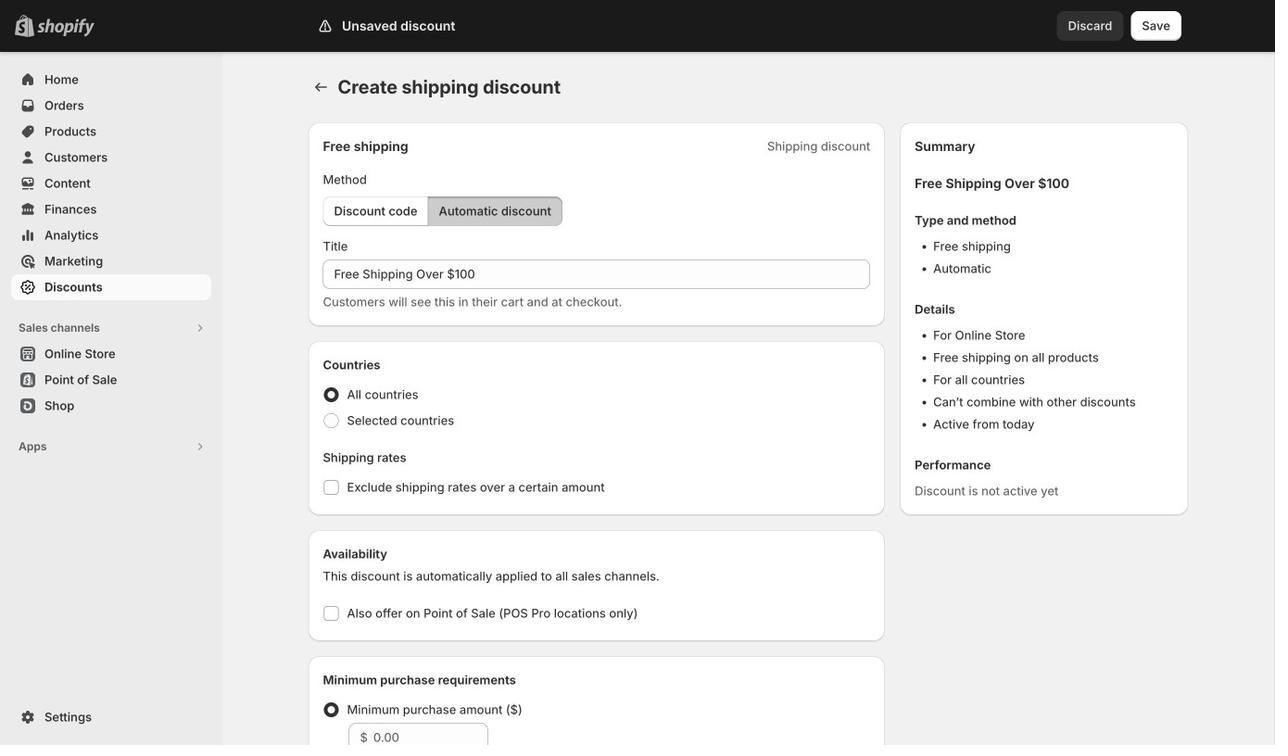 Task type: describe. For each thing, give the bounding box(es) containing it.
0.00 text field
[[373, 723, 488, 745]]



Task type: locate. For each thing, give the bounding box(es) containing it.
None text field
[[323, 260, 870, 289]]

shopify image
[[37, 18, 95, 37]]



Task type: vqa. For each thing, say whether or not it's contained in the screenshot.
"shopify" Image
yes



